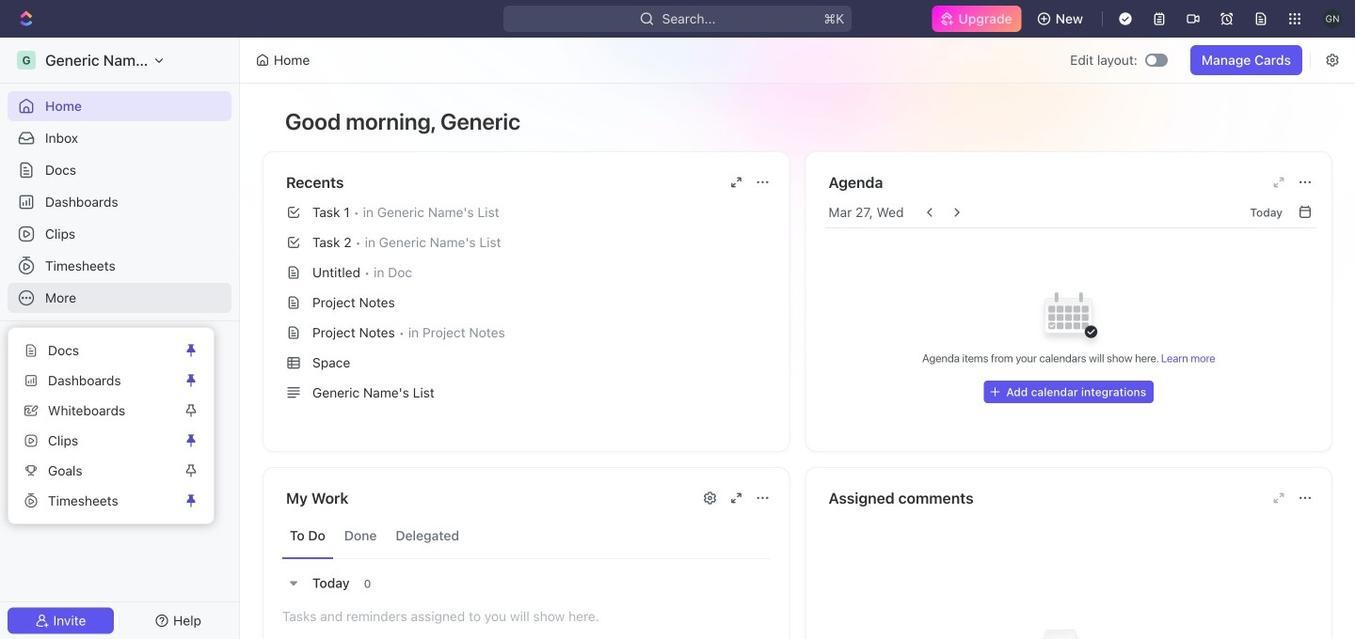 Task type: describe. For each thing, give the bounding box(es) containing it.
tree inside sidebar navigation
[[8, 392, 232, 518]]

sidebar navigation
[[0, 38, 240, 640]]



Task type: locate. For each thing, give the bounding box(es) containing it.
tree
[[8, 392, 232, 518]]

tab list
[[282, 514, 770, 560]]



